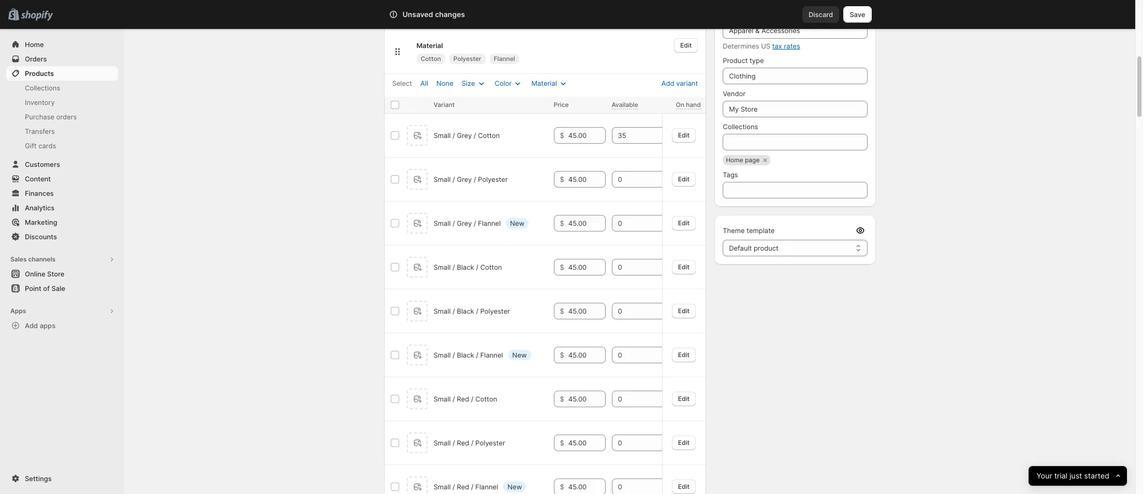 Task type: describe. For each thing, give the bounding box(es) containing it.
edit button for small / red / cotton
[[672, 392, 696, 407]]

edit button for small / red / polyester
[[672, 436, 696, 451]]

Product category text field
[[723, 22, 867, 39]]

small / black / flannel
[[434, 352, 503, 360]]

discounts link
[[6, 230, 118, 244]]

6 edit button from the top
[[672, 348, 696, 363]]

orders
[[56, 113, 77, 121]]

flannel up color
[[494, 55, 515, 63]]

purchase
[[25, 113, 54, 121]]

variant
[[434, 101, 455, 109]]

add variant
[[661, 79, 698, 87]]

gift cards link
[[6, 139, 118, 153]]

9 edit button from the top
[[672, 480, 696, 495]]

inventory link
[[6, 95, 118, 110]]

your trial just started button
[[1029, 467, 1127, 487]]

small for small / grey / flannel
[[434, 219, 451, 228]]

$ text field for small / grey / polyester
[[568, 171, 605, 188]]

sales
[[10, 256, 27, 263]]

small for small / grey / cotton
[[434, 131, 451, 140]]

material button
[[525, 76, 575, 91]]

edit for small / red / cotton's edit button
[[678, 395, 690, 403]]

tax rates link
[[772, 42, 800, 50]]

black for cotton
[[457, 263, 474, 272]]

tax
[[772, 42, 782, 50]]

new for small / black / flannel
[[512, 352, 527, 360]]

hand
[[686, 101, 701, 109]]

home link
[[6, 37, 118, 52]]

small for small / black / flannel
[[434, 352, 451, 360]]

cotton for small / red / cotton
[[475, 396, 497, 404]]

discard button
[[802, 6, 839, 23]]

add for add apps
[[25, 322, 38, 330]]

options element containing small / black / cotton
[[434, 263, 502, 272]]

point of sale
[[25, 285, 65, 293]]

options element containing small / red / polyester
[[434, 440, 505, 448]]

product
[[723, 56, 748, 65]]

add variant button
[[655, 75, 704, 92]]

cards
[[38, 142, 56, 150]]

purchase orders link
[[6, 110, 118, 124]]

small / red / cotton
[[434, 396, 497, 404]]

of
[[43, 285, 50, 293]]

small for small / red / flannel
[[434, 484, 451, 492]]

small / grey / cotton
[[434, 131, 500, 140]]

options element containing small / red / cotton
[[434, 396, 497, 404]]

$ for small / grey / cotton
[[560, 131, 564, 140]]

content link
[[6, 172, 118, 186]]

theme
[[723, 227, 745, 235]]

edit button for small / black / cotton
[[672, 260, 696, 275]]

variant
[[676, 79, 698, 87]]

3 $ from the top
[[560, 219, 564, 228]]

small for small / black / cotton
[[434, 263, 451, 272]]

none button
[[430, 76, 460, 91]]

all
[[420, 79, 428, 87]]

small for small / red / cotton
[[434, 396, 451, 404]]

edit button for small / grey / polyester
[[672, 172, 696, 187]]

default product
[[729, 244, 778, 253]]

sales channels button
[[6, 253, 118, 267]]

customers
[[25, 160, 60, 169]]

store
[[47, 270, 64, 279]]

discounts
[[25, 233, 57, 241]]

edit for sixth edit button from the top of the page
[[678, 351, 690, 359]]

changes
[[435, 10, 465, 19]]

analytics link
[[6, 201, 118, 215]]

small / black / polyester
[[434, 307, 510, 316]]

small / red / polyester
[[434, 440, 505, 448]]

edit for small / black / cotton's edit button
[[678, 263, 690, 271]]

$ for small / black / cotton
[[560, 263, 564, 272]]

home page
[[726, 156, 760, 164]]

black right unsaved
[[447, 11, 463, 19]]

small for small / red / polyester
[[434, 440, 451, 448]]

3 $ text field from the top
[[568, 435, 605, 452]]

small for small / grey / polyester
[[434, 175, 451, 184]]

apps
[[10, 307, 26, 315]]

4 $ text field from the top
[[568, 479, 605, 495]]

small / grey / flannel
[[434, 219, 501, 228]]

orders link
[[6, 52, 118, 66]]

product
[[754, 244, 778, 253]]

Vendor text field
[[723, 101, 867, 118]]

add for add variant
[[661, 79, 674, 87]]

transfers
[[25, 127, 55, 136]]

point
[[25, 285, 41, 293]]

small for small / black / polyester
[[434, 307, 451, 316]]

product type
[[723, 56, 764, 65]]

add apps button
[[6, 319, 118, 333]]

red for flannel
[[457, 484, 469, 492]]

tags
[[723, 171, 738, 179]]

size
[[462, 79, 475, 87]]

add apps
[[25, 322, 55, 330]]

$ for small / black / polyester
[[560, 307, 564, 316]]

products link
[[6, 66, 118, 81]]

analytics
[[25, 204, 55, 212]]

rates
[[784, 42, 800, 50]]

search button
[[418, 6, 718, 23]]

your trial just started
[[1036, 472, 1109, 481]]

theme template
[[723, 227, 775, 235]]

small / grey / polyester
[[434, 175, 508, 184]]

grey for small / grey / cotton
[[457, 131, 472, 140]]

home page link
[[726, 155, 760, 166]]

select
[[392, 79, 412, 87]]

grey left changes
[[421, 11, 435, 19]]

flannel for small / red / flannel
[[475, 484, 498, 492]]

cotton for small / grey / cotton
[[478, 131, 500, 140]]

6 $ from the top
[[560, 352, 564, 360]]

black for flannel
[[457, 352, 474, 360]]

type
[[750, 56, 764, 65]]

color button
[[488, 76, 529, 91]]

9 $ from the top
[[560, 484, 564, 492]]

none
[[436, 79, 453, 87]]

edit for 9th edit button
[[678, 483, 690, 491]]

determines us tax rates
[[723, 42, 800, 50]]



Task type: vqa. For each thing, say whether or not it's contained in the screenshot.
the My Store image
no



Task type: locate. For each thing, give the bounding box(es) containing it.
cotton up small / black / polyester
[[480, 263, 502, 272]]

edit for small / red / polyester edit button
[[678, 439, 690, 447]]

0 vertical spatial add
[[661, 79, 674, 87]]

$ text field for small / black / cotton
[[568, 259, 605, 276]]

8 options element from the top
[[434, 440, 505, 448]]

small down small / black / cotton
[[434, 307, 451, 316]]

collections up home page
[[723, 123, 758, 131]]

Tags text field
[[723, 182, 867, 199]]

7 $ from the top
[[560, 396, 564, 404]]

2 $ text field from the top
[[568, 347, 605, 364]]

options element containing small / grey / polyester
[[434, 175, 508, 184]]

edit for edit dropdown button
[[680, 41, 692, 49]]

cotton up small / red / polyester
[[475, 396, 497, 404]]

Product type text field
[[723, 68, 867, 84]]

9 small from the top
[[434, 484, 451, 492]]

flannel down small / red / polyester
[[475, 484, 498, 492]]

new right 'small / red / flannel'
[[507, 484, 522, 492]]

new right small / grey / flannel
[[510, 219, 525, 228]]

options element down small / grey / flannel
[[434, 263, 502, 272]]

options element containing small / red / flannel
[[434, 484, 498, 492]]

3 $ text field from the top
[[568, 259, 605, 276]]

products
[[25, 69, 54, 78]]

grey
[[421, 11, 435, 19], [457, 131, 472, 140], [457, 175, 472, 184], [457, 219, 472, 228]]

add left variant
[[661, 79, 674, 87]]

trial
[[1054, 472, 1067, 481]]

1 $ text field from the top
[[568, 127, 605, 144]]

edit for third edit button
[[678, 219, 690, 227]]

unsaved
[[402, 10, 433, 19]]

point of sale button
[[0, 282, 124, 296]]

collections up inventory
[[25, 84, 60, 92]]

2 options element from the top
[[434, 175, 508, 184]]

black for polyester
[[457, 307, 474, 316]]

3 edit button from the top
[[672, 216, 696, 231]]

2 vertical spatial red
[[457, 484, 469, 492]]

available
[[612, 101, 638, 109]]

red down 'small / black / flannel'
[[457, 396, 469, 404]]

small / black / cotton
[[434, 263, 502, 272]]

red for cotton
[[457, 396, 469, 404]]

page
[[745, 156, 760, 164]]

1 edit button from the top
[[672, 128, 696, 143]]

channels
[[28, 256, 55, 263]]

online store
[[25, 270, 64, 279]]

template
[[747, 227, 775, 235]]

started
[[1084, 472, 1109, 481]]

3 red from the top
[[457, 484, 469, 492]]

4 $ from the top
[[560, 263, 564, 272]]

8 small from the top
[[434, 440, 451, 448]]

$
[[560, 131, 564, 140], [560, 175, 564, 184], [560, 219, 564, 228], [560, 263, 564, 272], [560, 307, 564, 316], [560, 352, 564, 360], [560, 396, 564, 404], [560, 440, 564, 448], [560, 484, 564, 492]]

0 vertical spatial new
[[510, 219, 525, 228]]

options element containing small / grey / flannel
[[434, 219, 501, 228]]

gift cards
[[25, 142, 56, 150]]

1 vertical spatial new
[[512, 352, 527, 360]]

0 horizontal spatial collections
[[25, 84, 60, 92]]

7 options element from the top
[[434, 396, 497, 404]]

1 vertical spatial add
[[25, 322, 38, 330]]

on
[[676, 101, 684, 109]]

polyester up size
[[453, 55, 481, 63]]

2 small from the top
[[434, 175, 451, 184]]

red down the 'small / red / cotton'
[[457, 440, 469, 448]]

flannel down small / black / polyester
[[480, 352, 503, 360]]

5 $ from the top
[[560, 307, 564, 316]]

apps button
[[6, 304, 118, 319]]

7 small from the top
[[434, 396, 451, 404]]

0 horizontal spatial material
[[416, 41, 443, 50]]

edit button
[[674, 38, 698, 53]]

discard
[[809, 10, 833, 19]]

content
[[25, 175, 51, 183]]

0 horizontal spatial add
[[25, 322, 38, 330]]

None number field
[[612, 127, 654, 144], [612, 171, 654, 188], [612, 215, 654, 232], [612, 259, 654, 276], [612, 303, 654, 320], [612, 347, 654, 364], [612, 391, 654, 408], [612, 435, 654, 452], [612, 479, 654, 495], [612, 127, 654, 144], [612, 171, 654, 188], [612, 215, 654, 232], [612, 259, 654, 276], [612, 303, 654, 320], [612, 347, 654, 364], [612, 391, 654, 408], [612, 435, 654, 452], [612, 479, 654, 495]]

polyester
[[453, 55, 481, 63], [478, 175, 508, 184], [480, 307, 510, 316], [475, 440, 505, 448]]

default
[[729, 244, 752, 253]]

/
[[453, 131, 455, 140], [474, 131, 476, 140], [453, 175, 455, 184], [474, 175, 476, 184], [453, 219, 455, 228], [474, 219, 476, 228], [453, 263, 455, 272], [476, 263, 478, 272], [453, 307, 455, 316], [476, 307, 478, 316], [453, 352, 455, 360], [476, 352, 478, 360], [453, 396, 455, 404], [471, 396, 474, 404], [453, 440, 455, 448], [471, 440, 474, 448], [453, 484, 455, 492], [471, 484, 474, 492]]

marketing
[[25, 218, 57, 227]]

flannel
[[494, 55, 515, 63], [478, 219, 501, 228], [480, 352, 503, 360], [475, 484, 498, 492]]

2 $ text field from the top
[[568, 215, 605, 232]]

4 $ text field from the top
[[568, 303, 605, 320]]

gift
[[25, 142, 37, 150]]

$ for small / grey / polyester
[[560, 175, 564, 184]]

3 options element from the top
[[434, 219, 501, 228]]

small down small / grey / flannel
[[434, 263, 451, 272]]

apps
[[40, 322, 55, 330]]

1 vertical spatial material
[[531, 79, 557, 87]]

add left apps
[[25, 322, 38, 330]]

online store link
[[6, 267, 118, 282]]

3 small from the top
[[434, 219, 451, 228]]

flannel for small / grey / flannel
[[478, 219, 501, 228]]

options element containing small / black / flannel
[[434, 352, 503, 360]]

collections
[[25, 84, 60, 92], [723, 123, 758, 131]]

grey up small / black / cotton
[[457, 219, 472, 228]]

5 $ text field from the top
[[568, 391, 605, 408]]

flannel down small / grey / polyester
[[478, 219, 501, 228]]

home up orders
[[25, 40, 44, 49]]

9 options element from the top
[[434, 484, 498, 492]]

polyester up 'small / black / flannel'
[[480, 307, 510, 316]]

black down small / grey / flannel
[[457, 263, 474, 272]]

$ text field
[[568, 127, 605, 144], [568, 347, 605, 364], [568, 435, 605, 452], [568, 479, 605, 495]]

5 edit button from the top
[[672, 304, 696, 319]]

search
[[435, 10, 457, 19]]

material up price
[[531, 79, 557, 87]]

options element containing small / black / polyester
[[434, 307, 510, 316]]

2 $ from the top
[[560, 175, 564, 184]]

1 vertical spatial collections
[[723, 123, 758, 131]]

inventory
[[25, 98, 55, 107]]

1 vertical spatial home
[[726, 156, 743, 164]]

1 $ text field from the top
[[568, 171, 605, 188]]

1 horizontal spatial home
[[726, 156, 743, 164]]

on hand
[[676, 101, 701, 109]]

options element down small / red / polyester
[[434, 484, 498, 492]]

options element up small / grey / flannel
[[434, 175, 508, 184]]

edit for edit button for small / grey / polyester
[[678, 175, 690, 183]]

0 horizontal spatial home
[[25, 40, 44, 49]]

transfers link
[[6, 124, 118, 139]]

settings link
[[6, 472, 118, 487]]

1 horizontal spatial material
[[531, 79, 557, 87]]

0 vertical spatial red
[[457, 396, 469, 404]]

cotton for small / black / cotton
[[480, 263, 502, 272]]

material down unsaved changes
[[416, 41, 443, 50]]

options element containing small / grey / cotton
[[434, 131, 500, 140]]

4 edit button from the top
[[672, 260, 696, 275]]

0 vertical spatial material
[[416, 41, 443, 50]]

polyester up small / grey / flannel
[[478, 175, 508, 184]]

1 red from the top
[[457, 396, 469, 404]]

black up the 'small / red / cotton'
[[457, 352, 474, 360]]

finances link
[[6, 186, 118, 201]]

1 options element from the top
[[434, 131, 500, 140]]

customers link
[[6, 157, 118, 172]]

polyester up 'small / red / flannel'
[[475, 440, 505, 448]]

flannel for small / black / flannel
[[480, 352, 503, 360]]

black down small / black / cotton
[[457, 307, 474, 316]]

polyester for red
[[475, 440, 505, 448]]

home
[[25, 40, 44, 49], [726, 156, 743, 164]]

small down 'small / black / flannel'
[[434, 396, 451, 404]]

unsaved changes
[[402, 10, 465, 19]]

sale
[[51, 285, 65, 293]]

small down the 'small / red / cotton'
[[434, 440, 451, 448]]

small down small / grey / cotton
[[434, 175, 451, 184]]

edit for small / grey / cotton's edit button
[[678, 131, 690, 139]]

your
[[1036, 472, 1052, 481]]

small down variant
[[434, 131, 451, 140]]

options element up the 'small / red / cotton'
[[434, 352, 503, 360]]

online
[[25, 270, 45, 279]]

1 small from the top
[[434, 131, 451, 140]]

new right 'small / black / flannel'
[[512, 352, 527, 360]]

edit
[[680, 41, 692, 49], [678, 131, 690, 139], [678, 175, 690, 183], [678, 219, 690, 227], [678, 263, 690, 271], [678, 307, 690, 315], [678, 351, 690, 359], [678, 395, 690, 403], [678, 439, 690, 447], [678, 483, 690, 491]]

$ text field for small / black / polyester
[[568, 303, 605, 320]]

4 options element from the top
[[434, 263, 502, 272]]

material
[[416, 41, 443, 50], [531, 79, 557, 87]]

determines
[[723, 42, 759, 50]]

1 $ from the top
[[560, 131, 564, 140]]

$ for small / red / cotton
[[560, 396, 564, 404]]

point of sale link
[[6, 282, 118, 296]]

1 horizontal spatial add
[[661, 79, 674, 87]]

1 horizontal spatial collections
[[723, 123, 758, 131]]

home inside 'link'
[[25, 40, 44, 49]]

0 vertical spatial collections
[[25, 84, 60, 92]]

purchase orders
[[25, 113, 77, 121]]

1 vertical spatial red
[[457, 440, 469, 448]]

all button
[[414, 76, 434, 91]]

home up 'tags'
[[726, 156, 743, 164]]

us
[[761, 42, 770, 50]]

5 small from the top
[[434, 307, 451, 316]]

polyester for grey
[[478, 175, 508, 184]]

home for home
[[25, 40, 44, 49]]

8 $ from the top
[[560, 440, 564, 448]]

Collections text field
[[723, 134, 867, 151]]

size button
[[455, 76, 493, 91]]

home for home page
[[726, 156, 743, 164]]

$ for small / red / polyester
[[560, 440, 564, 448]]

6 options element from the top
[[434, 352, 503, 360]]

edit button for small / grey / cotton
[[672, 128, 696, 143]]

finances
[[25, 189, 54, 198]]

edit button
[[672, 128, 696, 143], [672, 172, 696, 187], [672, 216, 696, 231], [672, 260, 696, 275], [672, 304, 696, 319], [672, 348, 696, 363], [672, 392, 696, 407], [672, 436, 696, 451], [672, 480, 696, 495]]

small
[[434, 131, 451, 140], [434, 175, 451, 184], [434, 219, 451, 228], [434, 263, 451, 272], [434, 307, 451, 316], [434, 352, 451, 360], [434, 396, 451, 404], [434, 440, 451, 448], [434, 484, 451, 492]]

small down small / red / polyester
[[434, 484, 451, 492]]

add
[[661, 79, 674, 87], [25, 322, 38, 330]]

marketing link
[[6, 215, 118, 230]]

0 vertical spatial home
[[25, 40, 44, 49]]

red down small / red / polyester
[[457, 484, 469, 492]]

settings
[[25, 475, 52, 484]]

small up small / black / cotton
[[434, 219, 451, 228]]

new for small / red / flannel
[[507, 484, 522, 492]]

vendor
[[723, 90, 746, 98]]

options element
[[434, 131, 500, 140], [434, 175, 508, 184], [434, 219, 501, 228], [434, 263, 502, 272], [434, 307, 510, 316], [434, 352, 503, 360], [434, 396, 497, 404], [434, 440, 505, 448], [434, 484, 498, 492]]

new for small / grey / flannel
[[510, 219, 525, 228]]

5 options element from the top
[[434, 307, 510, 316]]

shopify image
[[21, 11, 53, 21]]

2 vertical spatial new
[[507, 484, 522, 492]]

grey up small / grey / polyester
[[457, 131, 472, 140]]

options element down 'small / black / flannel'
[[434, 396, 497, 404]]

8 edit button from the top
[[672, 436, 696, 451]]

4 small from the top
[[434, 263, 451, 272]]

save
[[850, 10, 865, 19]]

black
[[447, 11, 463, 19], [457, 263, 474, 272], [457, 307, 474, 316], [457, 352, 474, 360]]

grey down small / grey / cotton
[[457, 175, 472, 184]]

grey for small / grey / flannel
[[457, 219, 472, 228]]

2 red from the top
[[457, 440, 469, 448]]

options element up 'small / red / flannel'
[[434, 440, 505, 448]]

price
[[554, 101, 569, 109]]

7 edit button from the top
[[672, 392, 696, 407]]

color
[[495, 79, 512, 87]]

small / red / flannel
[[434, 484, 498, 492]]

edit button for small / black / polyester
[[672, 304, 696, 319]]

save button
[[843, 6, 872, 23]]

cotton up small / grey / polyester
[[478, 131, 500, 140]]

$ text field for small / red / cotton
[[568, 391, 605, 408]]

red for polyester
[[457, 440, 469, 448]]

edit inside dropdown button
[[680, 41, 692, 49]]

small up the 'small / red / cotton'
[[434, 352, 451, 360]]

material inside dropdown button
[[531, 79, 557, 87]]

options element up small / black / cotton
[[434, 219, 501, 228]]

options element down variant
[[434, 131, 500, 140]]

options element up 'small / black / flannel'
[[434, 307, 510, 316]]

polyester for black
[[480, 307, 510, 316]]

cotton up all
[[421, 55, 441, 63]]

edit for small / black / polyester's edit button
[[678, 307, 690, 315]]

grey for small / grey / polyester
[[457, 175, 472, 184]]

orders
[[25, 55, 47, 63]]

6 small from the top
[[434, 352, 451, 360]]

$ text field
[[568, 171, 605, 188], [568, 215, 605, 232], [568, 259, 605, 276], [568, 303, 605, 320], [568, 391, 605, 408]]

online store button
[[0, 267, 124, 282]]

2 edit button from the top
[[672, 172, 696, 187]]



